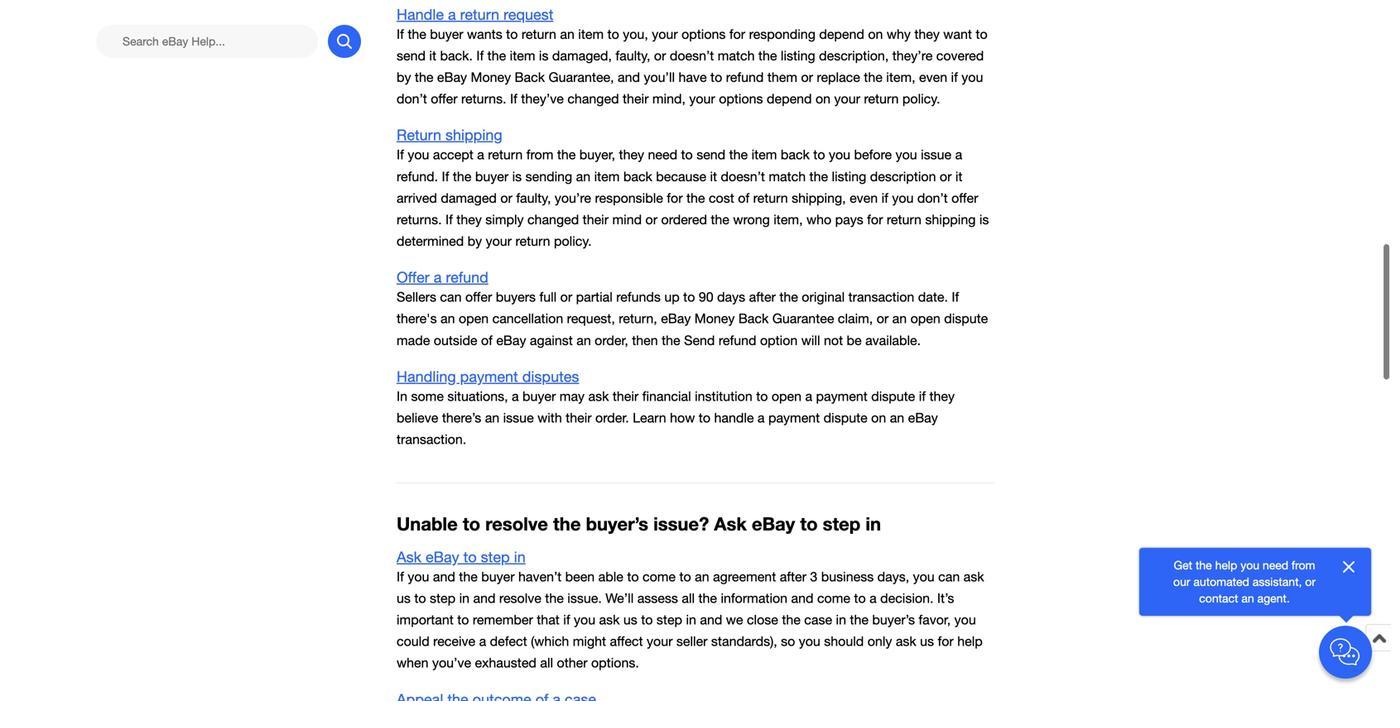Task type: locate. For each thing, give the bounding box(es) containing it.
from right need
[[1292, 559, 1315, 572]]

ask
[[588, 389, 609, 404], [964, 569, 984, 585], [599, 612, 620, 628], [896, 634, 917, 649]]

why
[[887, 26, 911, 42]]

changed inside return shipping if you accept a return from the buyer, they need to send the item back to you before you issue a refund. if the buyer is sending an item back because it doesn't match the listing description or it arrived damaged or faulty, you're responsible for the cost of return shipping, even if you don't offer returns. if they simply changed their mind or ordered the wrong item, who pays for return shipping is determined by your return policy.
[[527, 212, 579, 227]]

to up because
[[681, 147, 693, 162]]

simply
[[486, 212, 524, 227]]

they inside handling payment disputes in some situations, a buyer may ask their financial institution to open a payment dispute if they believe there's an issue with their order. learn how to handle a payment dispute on an ebay transaction.
[[930, 389, 955, 404]]

1 vertical spatial is
[[512, 169, 522, 184]]

.
[[503, 91, 506, 107]]

0 vertical spatial policy.
[[903, 91, 940, 107]]

the down agreement
[[699, 591, 717, 606]]

them
[[768, 70, 797, 85]]

covered
[[936, 48, 984, 63]]

agreement
[[713, 569, 776, 585]]

0 vertical spatial they
[[915, 26, 940, 42]]

policy. down you're on the left of page
[[554, 234, 592, 249]]

is
[[539, 48, 549, 63], [512, 169, 522, 184], [980, 212, 989, 227]]

if
[[397, 26, 404, 42], [476, 48, 484, 63], [510, 91, 517, 107], [397, 147, 404, 162], [442, 169, 449, 184], [446, 212, 453, 227], [952, 290, 959, 305], [397, 569, 404, 585]]

wants
[[467, 26, 502, 42]]

0 vertical spatial after
[[749, 290, 776, 305]]

0 horizontal spatial money
[[471, 70, 511, 85]]

1 vertical spatial of
[[481, 333, 493, 348]]

is inside if the buyer wants to return an item to you, your options for responding depend on why they want to send it back. if the item is damaged, faulty, or doesn't match the listing description, they're covered by the ebay money back guarantee, and you'll have to refund them or replace the item,
[[539, 48, 549, 63]]

you left need
[[1241, 559, 1260, 572]]

of inside "offer a refund sellers can offer buyers full or partial refunds up to 90 days after the original transaction date. if there's an open cancellation request, return, ebay money back guarantee claim, or an open dispute made outside of ebay against an order, then the send refund option will not be available."
[[481, 333, 493, 348]]

return up wrong
[[753, 190, 788, 206]]

1 horizontal spatial item,
[[886, 70, 916, 85]]

should
[[824, 634, 864, 649]]

important
[[397, 612, 454, 628]]

0 horizontal spatial offer
[[431, 91, 458, 107]]

buyer's up able
[[586, 513, 648, 535]]

and left you'll
[[618, 70, 640, 85]]

to down request
[[506, 26, 518, 42]]

0 vertical spatial help
[[1215, 559, 1237, 572]]

issue inside return shipping if you accept a return from the buyer, they need to send the item back to you before you issue a refund. if the buyer is sending an item back because it doesn't match the listing description or it arrived damaged or faulty, you're responsible for the cost of return shipping, even if you don't offer returns. if they simply changed their mind or ordered the wrong item, who pays for return shipping is determined by your return policy.
[[921, 147, 952, 162]]

1 horizontal spatial dispute
[[871, 389, 915, 404]]

come up assess
[[643, 569, 676, 585]]

or right them
[[801, 70, 813, 85]]

changed down you're on the left of page
[[527, 212, 579, 227]]

faulty, inside if the buyer wants to return an item to you, your options for responding depend on why they want to send it back. if the item is damaged, faulty, or doesn't match the listing description, they're covered by the ebay money back guarantee, and you'll have to refund them or replace the item,
[[616, 48, 650, 63]]

in
[[397, 389, 407, 404]]

1 horizontal spatial all
[[682, 591, 695, 606]]

0 vertical spatial match
[[718, 48, 755, 63]]

ask down we'll
[[599, 612, 620, 628]]

match inside if the buyer wants to return an item to you, your options for responding depend on why they want to send it back. if the item is damaged, faulty, or doesn't match the listing description, they're covered by the ebay money back guarantee, and you'll have to refund them or replace the item,
[[718, 48, 755, 63]]

your left seller
[[647, 634, 673, 649]]

our
[[1173, 575, 1190, 589]]

doesn't up the cost
[[721, 169, 765, 184]]

1 vertical spatial changed
[[527, 212, 579, 227]]

for
[[729, 26, 745, 42], [667, 190, 683, 206], [867, 212, 883, 227], [938, 634, 954, 649]]

1 horizontal spatial shipping
[[925, 212, 976, 227]]

doesn't up have
[[670, 48, 714, 63]]

0 vertical spatial is
[[539, 48, 549, 63]]

your
[[652, 26, 678, 42], [689, 91, 715, 107], [834, 91, 860, 107], [486, 234, 512, 249], [647, 634, 673, 649]]

it's
[[937, 591, 954, 606]]

refund right offer a
[[446, 269, 488, 286]]

before
[[854, 147, 892, 162]]

to down assess
[[641, 612, 653, 628]]

return down request
[[522, 26, 556, 42]]

0 horizontal spatial open
[[459, 311, 489, 326]]

buyer's inside ask ebay to step in if you and the buyer haven't been able to come to an agreement after 3 business days, you can ask us to step in and resolve the issue. we'll assess all the information and come to a decision. it's important to remember that if you ask us to step in and we close the case in the buyer's favor, you could receive a defect (which might affect your seller standards), so you should only ask us for help when you've exhausted all other options.
[[872, 612, 915, 628]]

if up important
[[397, 569, 404, 585]]

0 vertical spatial issue
[[921, 147, 952, 162]]

get the help you need from our automated assistant, or contact an agent.
[[1173, 559, 1316, 605]]

offer for if
[[431, 91, 458, 107]]

2 horizontal spatial dispute
[[944, 311, 988, 326]]

even down they're
[[919, 70, 947, 85]]

from
[[526, 147, 554, 162], [1292, 559, 1315, 572]]

your right you,
[[652, 26, 678, 42]]

to down business
[[854, 591, 866, 606]]

can inside ask ebay to step in if you and the buyer haven't been able to come to an agreement after 3 business days, you can ask us to step in and resolve the issue. we'll assess all the information and come to a decision. it's important to remember that if you ask us to step in and we close the case in the buyer's favor, you could receive a defect (which might affect your seller standards), so you should only ask us for help when you've exhausted all other options.
[[938, 569, 960, 585]]

ebay
[[437, 70, 467, 85], [661, 311, 691, 326], [496, 333, 526, 348], [908, 410, 938, 426], [752, 513, 795, 535], [426, 549, 459, 566]]

1 vertical spatial offer
[[952, 190, 978, 206]]

0 horizontal spatial match
[[718, 48, 755, 63]]

to
[[506, 26, 518, 42], [607, 26, 619, 42], [976, 26, 988, 42], [711, 70, 722, 85], [681, 147, 693, 162], [813, 147, 825, 162], [683, 290, 695, 305], [756, 389, 768, 404], [699, 410, 711, 426], [463, 513, 480, 535], [800, 513, 818, 535], [463, 549, 477, 566], [627, 569, 639, 585], [679, 569, 691, 585], [414, 591, 426, 606], [854, 591, 866, 606], [457, 612, 469, 628], [641, 612, 653, 628]]

for right options
[[729, 26, 745, 42]]

by inside if the buyer wants to return an item to you, your options for responding depend on why they want to send it back. if the item is damaged, faulty, or doesn't match the listing description, they're covered by the ebay money back guarantee, and you'll have to refund them or replace the item,
[[397, 70, 411, 85]]

0 vertical spatial offer
[[431, 91, 458, 107]]

to right the want
[[976, 26, 988, 42]]

1 horizontal spatial by
[[468, 234, 482, 249]]

days,
[[878, 569, 909, 585]]

1 vertical spatial come
[[817, 591, 850, 606]]

is for the
[[539, 48, 549, 63]]

1 vertical spatial back
[[623, 169, 652, 184]]

responsible
[[595, 190, 663, 206]]

0 vertical spatial on
[[868, 26, 883, 42]]

0 vertical spatial buyer's
[[586, 513, 648, 535]]

policy. inside return shipping if you accept a return from the buyer, they need to send the item back to you before you issue a refund. if the buyer is sending an item back because it doesn't match the listing description or it arrived damaged or faulty, you're responsible for the cost of return shipping, even if you don't offer returns. if they simply changed their mind or ordered the wrong item, who pays for return shipping is determined by your return policy.
[[554, 234, 592, 249]]

back inside if the buyer wants to return an item to you, your options for responding depend on why they want to send it back. if the item is damaged, faulty, or doesn't match the listing description, they're covered by the ebay money back guarantee, and you'll have to refund them or replace the item,
[[515, 70, 545, 85]]

handle
[[714, 410, 754, 426]]

1 vertical spatial shipping
[[925, 212, 976, 227]]

open down option on the right top
[[772, 389, 802, 404]]

money up returns
[[471, 70, 511, 85]]

come down business
[[817, 591, 850, 606]]

2 horizontal spatial open
[[911, 311, 941, 326]]

offer a refund sellers can offer buyers full or partial refunds up to 90 days after the original transaction date. if there's an open cancellation request, return, ebay money back guarantee claim, or an open dispute made outside of ebay against an order, then the send refund option will not be available.
[[397, 269, 988, 348]]

handling payment disputes link
[[397, 368, 579, 385]]

even
[[919, 70, 947, 85], [850, 190, 878, 206]]

date.
[[918, 290, 948, 305]]

if down description
[[882, 190, 888, 206]]

mind,
[[652, 91, 686, 107]]

listing inside return shipping if you accept a return from the buyer, they need to send the item back to you before you issue a refund. if the buyer is sending an item back because it doesn't match the listing description or it arrived damaged or faulty, you're responsible for the cost of return shipping, even if you don't offer returns. if they simply changed their mind or ordered the wrong item, who pays for return shipping is determined by your return policy.
[[832, 169, 866, 184]]

your inside return shipping if you accept a return from the buyer, they need to send the item back to you before you issue a refund. if the buyer is sending an item back because it doesn't match the listing description or it arrived damaged or faulty, you're responsible for the cost of return shipping, even if you don't offer returns. if they simply changed their mind or ordered the wrong item, who pays for return shipping is determined by your return policy.
[[486, 234, 512, 249]]

on down available.
[[871, 410, 886, 426]]

item, inside return shipping if you accept a return from the buyer, they need to send the item back to you before you issue a refund. if the buyer is sending an item back because it doesn't match the listing description or it arrived damaged or faulty, you're responsible for the cost of return shipping, even if you don't offer returns. if they simply changed their mind or ordered the wrong item, who pays for return shipping is determined by your return policy.
[[774, 212, 803, 227]]

after
[[749, 290, 776, 305], [780, 569, 807, 585]]

you down covered
[[962, 70, 983, 85]]

buyer up damaged
[[475, 169, 509, 184]]

sending
[[526, 169, 572, 184]]

1 vertical spatial can
[[938, 569, 960, 585]]

all
[[682, 591, 695, 606], [540, 656, 553, 671]]

0 horizontal spatial back
[[515, 70, 545, 85]]

of
[[738, 190, 750, 206], [481, 333, 493, 348]]

buyer down disputes
[[523, 389, 556, 404]]

even up pays on the right top
[[850, 190, 878, 206]]

can down offer a refund link
[[440, 290, 462, 305]]

1 horizontal spatial listing
[[832, 169, 866, 184]]

even if you don't offer returns
[[397, 70, 983, 107]]

it
[[429, 48, 436, 63], [710, 169, 717, 184], [956, 169, 963, 184]]

0 vertical spatial doesn't
[[670, 48, 714, 63]]

offer inside "offer a refund sellers can offer buyers full or partial refunds up to 90 days after the original transaction date. if there's an open cancellation request, return, ebay money back guarantee claim, or an open dispute made outside of ebay against an order, then the send refund option will not be available."
[[465, 290, 492, 305]]

faulty, down you,
[[616, 48, 650, 63]]

doesn't
[[670, 48, 714, 63], [721, 169, 765, 184]]

1 vertical spatial buyer's
[[872, 612, 915, 628]]

0 horizontal spatial listing
[[781, 48, 815, 63]]

ebay inside ask ebay to step in if you and the buyer haven't been able to come to an agreement after 3 business days, you can ask us to step in and resolve the issue. we'll assess all the information and come to a decision. it's important to remember that if you ask us to step in and we close the case in the buyer's favor, you could receive a defect (which might affect your seller standards), so you should only ask us for help when you've exhausted all other options.
[[426, 549, 459, 566]]

if down accept
[[442, 169, 449, 184]]

open
[[459, 311, 489, 326], [911, 311, 941, 326], [772, 389, 802, 404]]

1 horizontal spatial open
[[772, 389, 802, 404]]

they
[[915, 26, 940, 42], [457, 212, 482, 227], [930, 389, 955, 404]]

they've
[[521, 91, 564, 107]]

even inside even if you don't offer returns
[[919, 70, 947, 85]]

money down 90
[[695, 311, 735, 326]]

1 vertical spatial item,
[[774, 212, 803, 227]]

1 horizontal spatial even
[[919, 70, 947, 85]]

you up important
[[408, 569, 429, 585]]

match up shipping, on the top right
[[769, 169, 806, 184]]

1 horizontal spatial from
[[1292, 559, 1315, 572]]

1 vertical spatial on
[[816, 91, 831, 107]]

ebay inside if the buyer wants to return an item to you, your options for responding depend on why they want to send it back. if the item is damaged, faulty, or doesn't match the listing description, they're covered by the ebay money back guarantee, and you'll have to refund them or replace the item,
[[437, 70, 467, 85]]

ask right days,
[[964, 569, 984, 585]]

buyer inside handling payment disputes in some situations, a buyer may ask their financial institution to open a payment dispute if they believe there's an issue with their order. learn how to handle a payment dispute on an ebay transaction.
[[523, 389, 556, 404]]

0 vertical spatial from
[[526, 147, 554, 162]]

the down wants on the left of the page
[[487, 48, 506, 63]]

after right days
[[749, 290, 776, 305]]

an left agreement
[[695, 569, 709, 585]]

to inside "offer a refund sellers can offer buyers full or partial refunds up to 90 days after the original transaction date. if there's an open cancellation request, return, ebay money back guarantee claim, or an open dispute made outside of ebay against an order, then the send refund option will not be available."
[[683, 290, 695, 305]]

get
[[1174, 559, 1193, 572]]

2 vertical spatial us
[[920, 634, 934, 649]]

cancellation
[[492, 311, 563, 326]]

1 horizontal spatial is
[[539, 48, 549, 63]]

you up decision.
[[913, 569, 935, 585]]

refund.
[[397, 169, 438, 184]]

1 vertical spatial faulty,
[[516, 190, 551, 206]]

listing up them
[[781, 48, 815, 63]]

1 vertical spatial issue
[[503, 410, 534, 426]]

they inside return shipping if you accept a return from the buyer, they need to send the item back to you before you issue a refund. if the buyer is sending an item back because it doesn't match the listing description or it arrived damaged or faulty, you're responsible for the cost of return shipping, even if you don't offer returns. if they simply changed their mind or ordered the wrong item, who pays for return shipping is determined by your return policy.
[[457, 212, 482, 227]]

of inside return shipping if you accept a return from the buyer, they need to send the item back to you before you issue a refund. if the buyer is sending an item back because it doesn't match the listing description or it arrived damaged or faulty, you're responsible for the cost of return shipping, even if you don't offer returns. if they simply changed their mind or ordered the wrong item, who pays for return shipping is determined by your return policy.
[[738, 190, 750, 206]]

. if they've changed their mind, your options depend on your return policy.
[[503, 91, 940, 107]]

can
[[440, 290, 462, 305], [938, 569, 960, 585]]

0 horizontal spatial from
[[526, 147, 554, 162]]

return down simply
[[515, 234, 550, 249]]

1 horizontal spatial don't
[[917, 190, 948, 206]]

send down handle
[[397, 48, 426, 63]]

or right assistant,
[[1305, 575, 1316, 589]]

0 horizontal spatial faulty,
[[516, 190, 551, 206]]

your down simply
[[486, 234, 512, 249]]

back
[[515, 70, 545, 85], [739, 311, 769, 326]]

could
[[397, 634, 430, 649]]

0 horizontal spatial is
[[512, 169, 522, 184]]

offer inside even if you don't offer returns
[[431, 91, 458, 107]]

1 horizontal spatial ask
[[714, 513, 747, 535]]

order.
[[595, 410, 629, 426]]

responding
[[749, 26, 816, 42]]

back.
[[440, 48, 473, 63]]

0 horizontal spatial don't
[[397, 91, 427, 107]]

offer a
[[397, 269, 442, 286]]

ask up "order."
[[588, 389, 609, 404]]

dispute down date.
[[944, 311, 988, 326]]

1 horizontal spatial after
[[780, 569, 807, 585]]

depend
[[819, 26, 864, 42]]

1 vertical spatial policy.
[[554, 234, 592, 249]]

back inside "offer a refund sellers can offer buyers full or partial refunds up to 90 days after the original transaction date. if there's an open cancellation request, return, ebay money back guarantee claim, or an open dispute made outside of ebay against an order, then the send refund option will not be available."
[[739, 311, 769, 326]]

1 vertical spatial us
[[623, 612, 637, 628]]

send up because
[[697, 147, 726, 162]]

claim,
[[838, 311, 873, 326]]

faulty, down sending
[[516, 190, 551, 206]]

accept
[[433, 147, 473, 162]]

some
[[411, 389, 444, 404]]

0 horizontal spatial doesn't
[[670, 48, 714, 63]]

you
[[962, 70, 983, 85], [408, 147, 429, 162], [829, 147, 851, 162], [896, 147, 917, 162], [892, 190, 914, 206], [1241, 559, 1260, 572], [408, 569, 429, 585], [913, 569, 935, 585], [574, 612, 596, 628], [955, 612, 976, 628], [799, 634, 821, 649]]

seller
[[676, 634, 708, 649]]

2 horizontal spatial us
[[920, 634, 934, 649]]

0 vertical spatial listing
[[781, 48, 815, 63]]

they inside if the buyer wants to return an item to you, your options for responding depend on why they want to send it back. if the item is damaged, faulty, or doesn't match the listing description, they're covered by the ebay money back guarantee, and you'll have to refund them or replace the item,
[[915, 26, 940, 42]]

0 vertical spatial even
[[919, 70, 947, 85]]

doesn't inside return shipping if you accept a return from the buyer, they need to send the item back to you before you issue a refund. if the buyer is sending an item back because it doesn't match the listing description or it arrived damaged or faulty, you're responsible for the cost of return shipping, even if you don't offer returns. if they simply changed their mind or ordered the wrong item, who pays for return shipping is determined by your return policy.
[[721, 169, 765, 184]]

0 horizontal spatial ask
[[397, 549, 422, 566]]

issue up description
[[921, 147, 952, 162]]

listing
[[781, 48, 815, 63], [832, 169, 866, 184]]

0 horizontal spatial all
[[540, 656, 553, 671]]

0 horizontal spatial it
[[429, 48, 436, 63]]

shipping up accept
[[446, 126, 502, 144]]

1 horizontal spatial come
[[817, 591, 850, 606]]

on inside handling payment disputes in some situations, a buyer may ask their financial institution to open a payment dispute if they believe there's an issue with their order. learn how to handle a payment dispute on an ebay transaction.
[[871, 410, 886, 426]]

pays
[[835, 212, 863, 227]]

back
[[781, 147, 810, 162], [623, 169, 652, 184]]

damaged
[[441, 190, 497, 206]]

1 vertical spatial resolve
[[499, 591, 541, 606]]

changed
[[568, 91, 619, 107], [527, 212, 579, 227]]

0 horizontal spatial come
[[643, 569, 676, 585]]

to up . if they've changed their mind, your options depend on your return policy.
[[711, 70, 722, 85]]

the right get
[[1196, 559, 1212, 572]]

there's
[[442, 410, 481, 426]]

offer
[[431, 91, 458, 107], [952, 190, 978, 206], [465, 290, 492, 305]]

0 vertical spatial don't
[[397, 91, 427, 107]]

remember
[[473, 612, 533, 628]]

faulty, inside return shipping if you accept a return from the buyer, they need to send the item back to you before you issue a refund. if the buyer is sending an item back because it doesn't match the listing description or it arrived damaged or faulty, you're responsible for the cost of return shipping, even if you don't offer returns. if they simply changed their mind or ordered the wrong item, who pays for return shipping is determined by your return policy.
[[516, 190, 551, 206]]

get the help you need from our automated assistant, or contact an agent. tooltip
[[1166, 557, 1323, 607]]

1 vertical spatial all
[[540, 656, 553, 671]]

item, inside if the buyer wants to return an item to you, your options for responding depend on why they want to send it back. if the item is damaged, faulty, or doesn't match the listing description, they're covered by the ebay money back guarantee, and you'll have to refund them or replace the item,
[[886, 70, 916, 85]]

when
[[397, 656, 429, 671]]

if down return
[[397, 147, 404, 162]]

resolve inside ask ebay to step in if you and the buyer haven't been able to come to an agreement after 3 business days, you can ask us to step in and resolve the issue. we'll assess all the information and come to a decision. it's important to remember that if you ask us to step in and we close the case in the buyer's favor, you could receive a defect (which might affect your seller standards), so you should only ask us for help when you've exhausted all other options.
[[499, 591, 541, 606]]

ask right only
[[896, 634, 917, 649]]

return,
[[619, 311, 657, 326]]

shipping down description
[[925, 212, 976, 227]]

0 horizontal spatial even
[[850, 190, 878, 206]]

by inside return shipping if you accept a return from the buyer, they need to send the item back to you before you issue a refund. if the buyer is sending an item back because it doesn't match the listing description or it arrived damaged or faulty, you're responsible for the cost of return shipping, even if you don't offer returns. if they simply changed their mind or ordered the wrong item, who pays for return shipping is determined by your return policy.
[[468, 234, 482, 249]]

the up been
[[553, 513, 581, 535]]

2 vertical spatial dispute
[[824, 410, 868, 426]]

0 vertical spatial money
[[471, 70, 511, 85]]

an inside get the help you need from our automated assistant, or contact an agent.
[[1242, 592, 1254, 605]]

1 horizontal spatial of
[[738, 190, 750, 206]]

0 horizontal spatial us
[[397, 591, 411, 606]]

2 vertical spatial offer
[[465, 290, 492, 305]]

0 vertical spatial by
[[397, 70, 411, 85]]

of right the cost
[[738, 190, 750, 206]]

1 horizontal spatial doesn't
[[721, 169, 765, 184]]

ask
[[714, 513, 747, 535], [397, 549, 422, 566]]

they need
[[619, 147, 677, 162]]

if inside ask ebay to step in if you and the buyer haven't been able to come to an agreement after 3 business days, you can ask us to step in and resolve the issue. we'll assess all the information and come to a decision. it's important to remember that if you ask us to step in and we close the case in the buyer's favor, you could receive a defect (which might affect your seller standards), so you should only ask us for help when you've exhausted all other options.
[[563, 612, 570, 628]]

3
[[810, 569, 818, 585]]

1 horizontal spatial it
[[710, 169, 717, 184]]

their
[[623, 91, 649, 107], [583, 212, 609, 227], [613, 389, 639, 404], [566, 410, 592, 426]]

from inside return shipping if you accept a return from the buyer, they need to send the item back to you before you issue a refund. if the buyer is sending an item back because it doesn't match the listing description or it arrived damaged or faulty, you're responsible for the cost of return shipping, even if you don't offer returns. if they simply changed their mind or ordered the wrong item, who pays for return shipping is determined by your return policy.
[[526, 147, 554, 162]]

receive
[[433, 634, 475, 649]]

0 vertical spatial refund
[[726, 70, 764, 85]]

may
[[560, 389, 585, 404]]

back up shipping, on the top right
[[781, 147, 810, 162]]

1 horizontal spatial send
[[697, 147, 726, 162]]

item up damaged,
[[578, 26, 604, 42]]

0 horizontal spatial issue
[[503, 410, 534, 426]]

1 vertical spatial from
[[1292, 559, 1315, 572]]

an inside ask ebay to step in if you and the buyer haven't been able to come to an agreement after 3 business days, you can ask us to step in and resolve the issue. we'll assess all the information and come to a decision. it's important to remember that if you ask us to step in and we close the case in the buyer's favor, you could receive a defect (which might affect your seller standards), so you should only ask us for help when you've exhausted all other options.
[[695, 569, 709, 585]]

option
[[760, 333, 798, 348]]

in up days,
[[866, 513, 881, 535]]

by
[[397, 70, 411, 85], [468, 234, 482, 249]]

from up sending
[[526, 147, 554, 162]]

ask down unable
[[397, 549, 422, 566]]

1 horizontal spatial money
[[695, 311, 735, 326]]

1 horizontal spatial faulty,
[[616, 48, 650, 63]]

1 horizontal spatial can
[[938, 569, 960, 585]]

0 vertical spatial faulty,
[[616, 48, 650, 63]]

1 vertical spatial they
[[457, 212, 482, 227]]

don't up return
[[397, 91, 427, 107]]

refund inside if the buyer wants to return an item to you, your options for responding depend on why they want to send it back. if the item is damaged, faulty, or doesn't match the listing description, they're covered by the ebay money back guarantee, and you'll have to refund them or replace the item,
[[726, 70, 764, 85]]

the right then
[[662, 333, 680, 348]]

0 horizontal spatial policy.
[[554, 234, 592, 249]]

1 vertical spatial listing
[[832, 169, 866, 184]]

Search eBay Help... text field
[[96, 25, 318, 58]]

you inside get the help you need from our automated assistant, or contact an agent.
[[1241, 559, 1260, 572]]

0 vertical spatial come
[[643, 569, 676, 585]]

handle
[[397, 6, 444, 23]]

it inside if the buyer wants to return an item to you, your options for responding depend on why they want to send it back. if the item is damaged, faulty, or doesn't match the listing description, they're covered by the ebay money back guarantee, and you'll have to refund them or replace the item,
[[429, 48, 436, 63]]

item, left who
[[774, 212, 803, 227]]

issue.
[[568, 591, 602, 606]]

0 vertical spatial item,
[[886, 70, 916, 85]]

0 horizontal spatial item,
[[774, 212, 803, 227]]

of right outside
[[481, 333, 493, 348]]

or right 'mind'
[[646, 212, 658, 227]]

made
[[397, 333, 430, 348]]

by down damaged
[[468, 234, 482, 249]]

2 vertical spatial they
[[930, 389, 955, 404]]

0 vertical spatial send
[[397, 48, 426, 63]]

back up they've
[[515, 70, 545, 85]]

0 vertical spatial shipping
[[446, 126, 502, 144]]



Task type: vqa. For each thing, say whether or not it's contained in the screenshot.
The "Bids"
no



Task type: describe. For each thing, give the bounding box(es) containing it.
you down issue.
[[574, 612, 596, 628]]

1 vertical spatial dispute
[[871, 389, 915, 404]]

institution
[[695, 389, 753, 404]]

with
[[538, 410, 562, 426]]

the left case
[[782, 612, 801, 628]]

the up return
[[415, 70, 433, 85]]

from inside get the help you need from our automated assistant, or contact an agent.
[[1292, 559, 1315, 572]]

transaction.
[[397, 432, 466, 447]]

if inside return shipping if you accept a return from the buyer, they need to send the item back to you before you issue a refund. if the buyer is sending an item back because it doesn't match the listing description or it arrived damaged or faulty, you're responsible for the cost of return shipping, even if you don't offer returns. if they simply changed their mind or ordered the wrong item, who pays for return shipping is determined by your return policy.
[[882, 190, 888, 206]]

can inside "offer a refund sellers can offer buyers full or partial refunds up to 90 days after the original transaction date. if there's an open cancellation request, return, ebay money back guarantee claim, or an open dispute made outside of ebay against an order, then the send refund option will not be available."
[[440, 290, 462, 305]]

the up the cost
[[729, 147, 748, 162]]

to up important
[[414, 591, 426, 606]]

agent.
[[1258, 592, 1290, 605]]

ask ebay to step in link
[[397, 549, 526, 566]]

the up 'that'
[[545, 591, 564, 606]]

if the buyer wants to return an item to you, your options for responding depend on why they want to send it back. if the item is damaged, faulty, or doesn't match the listing description, they're covered by the ebay money back guarantee, and you'll have to refund them or replace the item,
[[397, 26, 988, 85]]

disputes
[[522, 368, 579, 385]]

after inside ask ebay to step in if you and the buyer haven't been able to come to an agreement after 3 business days, you can ask us to step in and resolve the issue. we'll assess all the information and come to a decision. it's important to remember that if you ask us to step in and we close the case in the buyer's favor, you could receive a defect (which might affect your seller standards), so you should only ask us for help when you've exhausted all other options.
[[780, 569, 807, 585]]

and left the we
[[700, 612, 722, 628]]

send inside return shipping if you accept a return from the buyer, they need to send the item back to you before you issue a refund. if the buyer is sending an item back because it doesn't match the listing description or it arrived damaged or faulty, you're responsible for the cost of return shipping, even if you don't offer returns. if they simply changed their mind or ordered the wrong item, who pays for return shipping is determined by your return policy.
[[697, 147, 726, 162]]

to up ask ebay to step in link at left bottom
[[463, 513, 480, 535]]

handle a return request link
[[397, 6, 554, 23]]

you've
[[432, 656, 471, 671]]

return inside if the buyer wants to return an item to you, your options for responding depend on why they want to send it back. if the item is damaged, faulty, or doesn't match the listing description, they're covered by the ebay money back guarantee, and you'll have to refund them or replace the item,
[[522, 26, 556, 42]]

automated
[[1194, 575, 1250, 589]]

or up simply
[[500, 190, 513, 206]]

to right the institution
[[756, 389, 768, 404]]

in up seller
[[686, 612, 696, 628]]

you,
[[623, 26, 648, 42]]

step up important
[[430, 591, 456, 606]]

for right pays on the right top
[[867, 212, 883, 227]]

to right able
[[627, 569, 639, 585]]

sellers
[[397, 290, 436, 305]]

the down the description,
[[864, 70, 883, 85]]

replace
[[817, 70, 860, 85]]

for inside if the buyer wants to return an item to you, your options for responding depend on why they want to send it back. if the item is damaged, faulty, or doesn't match the listing description, they're covered by the ebay money back guarantee, and you'll have to refund them or replace the item,
[[729, 26, 745, 42]]

how
[[670, 410, 695, 426]]

and inside if the buyer wants to return an item to you, your options for responding depend on why they want to send it back. if the item is damaged, faulty, or doesn't match the listing description, they're covered by the ebay money back guarantee, and you'll have to refund them or replace the item,
[[618, 70, 640, 85]]

wrong
[[733, 212, 770, 227]]

their inside return shipping if you accept a return from the buyer, they need to send the item back to you before you issue a refund. if the buyer is sending an item back because it doesn't match the listing description or it arrived damaged or faulty, you're responsible for the cost of return shipping, even if you don't offer returns. if they simply changed their mind or ordered the wrong item, who pays for return shipping is determined by your return policy.
[[583, 212, 609, 227]]

is for shipping
[[512, 169, 522, 184]]

shipping,
[[792, 190, 846, 206]]

offer a refund link
[[397, 269, 488, 286]]

issue inside handling payment disputes in some situations, a buyer may ask their financial institution to open a payment dispute if they believe there's an issue with their order. learn how to handle a payment dispute on an ebay transaction.
[[503, 410, 534, 426]]

their down you'll
[[623, 91, 649, 107]]

your down replace
[[834, 91, 860, 107]]

doesn't inside if the buyer wants to return an item to you, your options for responding depend on why they want to send it back. if the item is damaged, faulty, or doesn't match the listing description, they're covered by the ebay money back guarantee, and you'll have to refund them or replace the item,
[[670, 48, 714, 63]]

the down the cost
[[711, 212, 730, 227]]

help inside ask ebay to step in if you and the buyer haven't been able to come to an agreement after 3 business days, you can ask us to step in and resolve the issue. we'll assess all the information and come to a decision. it's important to remember that if you ask us to step in and we close the case in the buyer's favor, you could receive a defect (which might affect your seller standards), so you should only ask us for help when you've exhausted all other options.
[[957, 634, 983, 649]]

who
[[807, 212, 832, 227]]

business
[[821, 569, 874, 585]]

item down options depend
[[752, 147, 777, 162]]

ordered
[[661, 212, 707, 227]]

your inside if the buyer wants to return an item to you, your options for responding depend on why they want to send it back. if the item is damaged, faulty, or doesn't match the listing description, they're covered by the ebay money back guarantee, and you'll have to refund them or replace the item,
[[652, 26, 678, 42]]

don't inside return shipping if you accept a return from the buyer, they need to send the item back to you before you issue a refund. if the buyer is sending an item back because it doesn't match the listing description or it arrived damaged or faulty, you're responsible for the cost of return shipping, even if you don't offer returns. if they simply changed their mind or ordered the wrong item, who pays for return shipping is determined by your return policy.
[[917, 190, 948, 206]]

or right full
[[560, 290, 572, 305]]

you right favor,
[[955, 612, 976, 628]]

guarantee,
[[549, 70, 614, 85]]

in up the should
[[836, 612, 846, 628]]

guarantee
[[772, 311, 834, 326]]

options depend
[[719, 91, 812, 107]]

if inside handling payment disputes in some situations, a buyer may ask their financial institution to open a payment dispute if they believe there's an issue with their order. learn how to handle a payment dispute on an ebay transaction.
[[919, 389, 926, 404]]

or down transaction
[[877, 311, 889, 326]]

in up haven't
[[514, 549, 526, 566]]

send inside if the buyer wants to return an item to you, your options for responding depend on why they want to send it back. if the item is damaged, faulty, or doesn't match the listing description, they're covered by the ebay money back guarantee, and you'll have to refund them or replace the item,
[[397, 48, 426, 63]]

buyer inside ask ebay to step in if you and the buyer haven't been able to come to an agreement after 3 business days, you can ask us to step in and resolve the issue. we'll assess all the information and come to a decision. it's important to remember that if you ask us to step in and we close the case in the buyer's favor, you could receive a defect (which might affect your seller standards), so you should only ask us for help when you've exhausted all other options.
[[481, 569, 515, 585]]

or inside get the help you need from our automated assistant, or contact an agent.
[[1305, 575, 1316, 589]]

1 horizontal spatial us
[[623, 612, 637, 628]]

might
[[573, 634, 606, 649]]

your down have
[[689, 91, 715, 107]]

0 horizontal spatial buyer's
[[586, 513, 648, 535]]

for inside ask ebay to step in if you and the buyer haven't been able to come to an agreement after 3 business days, you can ask us to step in and resolve the issue. we'll assess all the information and come to a decision. it's important to remember that if you ask us to step in and we close the case in the buyer's favor, you could receive a defect (which might affect your seller standards), so you should only ask us for help when you've exhausted all other options.
[[938, 634, 954, 649]]

an up available.
[[892, 311, 907, 326]]

favor,
[[919, 612, 951, 628]]

or up you'll
[[654, 48, 666, 63]]

there's
[[397, 311, 437, 326]]

not
[[824, 333, 843, 348]]

buyer,
[[580, 147, 615, 162]]

because
[[656, 169, 706, 184]]

you inside even if you don't offer returns
[[962, 70, 983, 85]]

return down description
[[887, 212, 922, 227]]

handling payment
[[397, 368, 518, 385]]

if right .
[[510, 91, 517, 107]]

information
[[721, 591, 788, 606]]

ebay inside handling payment disputes in some situations, a buyer may ask their financial institution to open a payment dispute if they believe there's an issue with their order. learn how to handle a payment dispute on an ebay transaction.
[[908, 410, 938, 426]]

ask inside ask ebay to step in if you and the buyer haven't been able to come to an agreement after 3 business days, you can ask us to step in and resolve the issue. we'll assess all the information and come to a decision. it's important to remember that if you ask us to step in and we close the case in the buyer's favor, you could receive a defect (which might affect your seller standards), so you should only ask us for help when you've exhausted all other options.
[[397, 549, 422, 566]]

item down request
[[510, 48, 535, 63]]

only
[[868, 634, 892, 649]]

order,
[[595, 333, 628, 348]]

handle a return request
[[397, 6, 554, 23]]

want
[[943, 26, 972, 42]]

we'll
[[606, 591, 634, 606]]

assistant,
[[1253, 575, 1302, 589]]

to down issue? in the bottom of the page
[[679, 569, 691, 585]]

0 vertical spatial payment
[[816, 389, 868, 404]]

if down wants on the left of the page
[[476, 48, 484, 63]]

available.
[[865, 333, 921, 348]]

able
[[598, 569, 623, 585]]

unable to resolve the buyer's issue? ask ebay to step in
[[397, 513, 881, 535]]

you up description
[[896, 147, 917, 162]]

have
[[679, 70, 707, 85]]

an down the request, on the left of page
[[577, 333, 591, 348]]

partial
[[576, 290, 613, 305]]

if inside ask ebay to step in if you and the buyer haven't been able to come to an agreement after 3 business days, you can ask us to step in and resolve the issue. we'll assess all the information and come to a decision. it's important to remember that if you ask us to step in and we close the case in the buyer's favor, you could receive a defect (which might affect your seller standards), so you should only ask us for help when you've exhausted all other options.
[[397, 569, 404, 585]]

to up remember
[[463, 549, 477, 566]]

standards), so
[[711, 634, 795, 649]]

determined
[[397, 234, 464, 249]]

1 vertical spatial payment
[[768, 410, 820, 426]]

send
[[684, 333, 715, 348]]

you left before
[[829, 147, 851, 162]]

you down description
[[892, 190, 914, 206]]

ask inside handling payment disputes in some situations, a buyer may ask their financial institution to open a payment dispute if they believe there's an issue with their order. learn how to handle a payment dispute on an ebay transaction.
[[588, 389, 609, 404]]

you down case
[[799, 634, 821, 649]]

0 horizontal spatial dispute
[[824, 410, 868, 426]]

buyer inside if the buyer wants to return an item to you, your options for responding depend on why they want to send it back. if the item is damaged, faulty, or doesn't match the listing description, they're covered by the ebay money back guarantee, and you'll have to refund them or replace the item,
[[430, 26, 463, 42]]

refunds
[[616, 290, 661, 305]]

money inside "offer a refund sellers can offer buyers full or partial refunds up to 90 days after the original transaction date. if there's an open cancellation request, return, ebay money back guarantee claim, or an open dispute made outside of ebay against an order, then the send refund option will not be available."
[[695, 311, 735, 326]]

up
[[664, 290, 680, 305]]

for down because
[[667, 190, 683, 206]]

an inside if the buyer wants to return an item to you, your options for responding depend on why they want to send it back. if the item is damaged, faulty, or doesn't match the listing description, they're covered by the ebay money back guarantee, and you'll have to refund them or replace the item,
[[560, 26, 575, 42]]

if inside "offer a refund sellers can offer buyers full or partial refunds up to 90 days after the original transaction date. if there's an open cancellation request, return, ebay money back guarantee claim, or an open dispute made outside of ebay against an order, then the send refund option will not be available."
[[952, 290, 959, 305]]

the down handle
[[408, 26, 426, 42]]

their up "order."
[[613, 389, 639, 404]]

even inside return shipping if you accept a return from the buyer, they need to send the item back to you before you issue a refund. if the buyer is sending an item back because it doesn't match the listing description or it arrived damaged or faulty, you're responsible for the cost of return shipping, even if you don't offer returns. if they simply changed their mind or ordered the wrong item, who pays for return shipping is determined by your return policy.
[[850, 190, 878, 206]]

issue?
[[653, 513, 709, 535]]

the up shipping, on the top right
[[810, 169, 828, 184]]

1 vertical spatial refund
[[446, 269, 488, 286]]

that
[[537, 612, 560, 628]]

you're
[[555, 190, 591, 206]]

to up shipping, on the top right
[[813, 147, 825, 162]]

and down ask ebay to step in link at left bottom
[[433, 569, 455, 585]]

0 horizontal spatial shipping
[[446, 126, 502, 144]]

options
[[682, 26, 726, 42]]

return
[[397, 126, 441, 144]]

case
[[804, 612, 832, 628]]

the up the should
[[850, 612, 869, 628]]

90
[[699, 290, 714, 305]]

original
[[802, 290, 845, 305]]

0 vertical spatial resolve
[[485, 513, 548, 535]]

the down responding
[[758, 48, 777, 63]]

to up 3
[[800, 513, 818, 535]]

you down return
[[408, 147, 429, 162]]

return up wants on the left of the page
[[460, 6, 499, 23]]

against
[[530, 333, 573, 348]]

buyers
[[496, 290, 536, 305]]

mind
[[612, 212, 642, 227]]

listing inside if the buyer wants to return an item to you, your options for responding depend on why they want to send it back. if the item is damaged, faulty, or doesn't match the listing description, they're covered by the ebay money back guarantee, and you'll have to refund them or replace the item,
[[781, 48, 815, 63]]

financial
[[642, 389, 691, 404]]

an up outside
[[441, 311, 455, 326]]

the up ordered
[[686, 190, 705, 206]]

if down handle
[[397, 26, 404, 42]]

in down ask ebay to step in link at left bottom
[[459, 591, 470, 606]]

open inside handling payment disputes in some situations, a buyer may ask their financial institution to open a payment dispute if they believe there's an issue with their order. learn how to handle a payment dispute on an ebay transaction.
[[772, 389, 802, 404]]

0 vertical spatial all
[[682, 591, 695, 606]]

then
[[632, 333, 658, 348]]

description
[[870, 169, 936, 184]]

believe
[[397, 410, 438, 426]]

0 horizontal spatial back
[[623, 169, 652, 184]]

0 vertical spatial back
[[781, 147, 810, 162]]

the inside get the help you need from our automated assistant, or contact an agent.
[[1196, 559, 1212, 572]]

their down may
[[566, 410, 592, 426]]

item down buyer,
[[594, 169, 620, 184]]

the up damaged
[[453, 169, 472, 184]]

if up determined
[[446, 212, 453, 227]]

step up remember
[[481, 549, 510, 566]]

outside
[[434, 333, 477, 348]]

dispute inside "offer a refund sellers can offer buyers full or partial refunds up to 90 days after the original transaction date. if there's an open cancellation request, return, ebay money back guarantee claim, or an open dispute made outside of ebay against an order, then the send refund option will not be available."
[[944, 311, 988, 326]]

learn
[[633, 410, 666, 426]]

return down the description,
[[864, 91, 899, 107]]

0 vertical spatial us
[[397, 591, 411, 606]]

options.
[[591, 656, 639, 671]]

exhausted
[[475, 656, 537, 671]]

ask ebay to step in if you and the buyer haven't been able to come to an agreement after 3 business days, you can ask us to step in and resolve the issue. we'll assess all the information and come to a decision. it's important to remember that if you ask us to step in and we close the case in the buyer's favor, you could receive a defect (which might affect your seller standards), so you should only ask us for help when you've exhausted all other options.
[[397, 549, 984, 671]]

step up business
[[823, 513, 861, 535]]

step down assess
[[657, 612, 682, 628]]

transaction
[[848, 290, 915, 305]]

return right accept
[[488, 147, 523, 162]]

an down situations,
[[485, 410, 500, 426]]

an inside return shipping if you accept a return from the buyer, they need to send the item back to you before you issue a refund. if the buyer is sending an item back because it doesn't match the listing description or it arrived damaged or faulty, you're responsible for the cost of return shipping, even if you don't offer returns. if they simply changed their mind or ordered the wrong item, who pays for return shipping is determined by your return policy.
[[576, 169, 591, 184]]

on inside if the buyer wants to return an item to you, your options for responding depend on why they want to send it back. if the item is damaged, faulty, or doesn't match the listing description, they're covered by the ebay money back guarantee, and you'll have to refund them or replace the item,
[[868, 26, 883, 42]]

or right description
[[940, 169, 952, 184]]

request,
[[567, 311, 615, 326]]

if inside even if you don't offer returns
[[951, 70, 958, 85]]

the down ask ebay to step in link at left bottom
[[459, 569, 478, 585]]

offer inside return shipping if you accept a return from the buyer, they need to send the item back to you before you issue a refund. if the buyer is sending an item back because it doesn't match the listing description or it arrived damaged or faulty, you're responsible for the cost of return shipping, even if you don't offer returns. if they simply changed their mind or ordered the wrong item, who pays for return shipping is determined by your return policy.
[[952, 190, 978, 206]]

to left you,
[[607, 26, 619, 42]]

we
[[726, 612, 743, 628]]

money inside if the buyer wants to return an item to you, your options for responding depend on why they want to send it back. if the item is damaged, faulty, or doesn't match the listing description, they're covered by the ebay money back guarantee, and you'll have to refund them or replace the item,
[[471, 70, 511, 85]]

match inside return shipping if you accept a return from the buyer, they need to send the item back to you before you issue a refund. if the buyer is sending an item back because it doesn't match the listing description or it arrived damaged or faulty, you're responsible for the cost of return shipping, even if you don't offer returns. if they simply changed their mind or ordered the wrong item, who pays for return shipping is determined by your return policy.
[[769, 169, 806, 184]]

to up receive
[[457, 612, 469, 628]]

and down 3
[[791, 591, 814, 606]]

to right how
[[699, 410, 711, 426]]

2 horizontal spatial is
[[980, 212, 989, 227]]

the up the "guarantee"
[[780, 290, 798, 305]]

buyer inside return shipping if you accept a return from the buyer, they need to send the item back to you before you issue a refund. if the buyer is sending an item back because it doesn't match the listing description or it arrived damaged or faulty, you're responsible for the cost of return shipping, even if you don't offer returns. if they simply changed their mind or ordered the wrong item, who pays for return shipping is determined by your return policy.
[[475, 169, 509, 184]]

0 vertical spatial changed
[[568, 91, 619, 107]]

an down available.
[[890, 410, 904, 426]]

close
[[747, 612, 778, 628]]

2 vertical spatial refund
[[719, 333, 757, 348]]

help inside get the help you need from our automated assistant, or contact an agent.
[[1215, 559, 1237, 572]]

and up remember
[[473, 591, 496, 606]]

2 horizontal spatial it
[[956, 169, 963, 184]]

returns.
[[397, 212, 442, 227]]

1 horizontal spatial policy.
[[903, 91, 940, 107]]

handling payment disputes in some situations, a buyer may ask their financial institution to open a payment dispute if they believe there's an issue with their order. learn how to handle a payment dispute on an ebay transaction.
[[397, 368, 955, 447]]

defect
[[490, 634, 527, 649]]

offer for refund
[[465, 290, 492, 305]]

don't inside even if you don't offer returns
[[397, 91, 427, 107]]

your inside ask ebay to step in if you and the buyer haven't been able to come to an agreement after 3 business days, you can ask us to step in and resolve the issue. we'll assess all the information and come to a decision. it's important to remember that if you ask us to step in and we close the case in the buyer's favor, you could receive a defect (which might affect your seller standards), so you should only ask us for help when you've exhausted all other options.
[[647, 634, 673, 649]]

unable
[[397, 513, 458, 535]]

the up sending
[[557, 147, 576, 162]]

after inside "offer a refund sellers can offer buyers full or partial refunds up to 90 days after the original transaction date. if there's an open cancellation request, return, ebay money back guarantee claim, or an open dispute made outside of ebay against an order, then the send refund option will not be available."
[[749, 290, 776, 305]]



